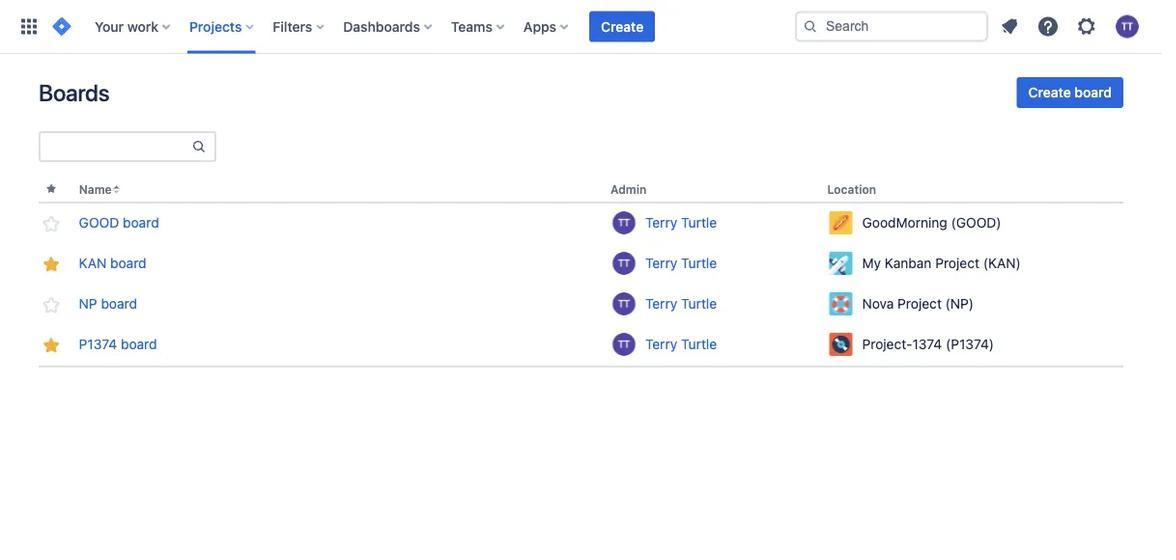 Task type: locate. For each thing, give the bounding box(es) containing it.
1 vertical spatial create
[[1029, 85, 1071, 100]]

3 turtle from the top
[[681, 296, 717, 312]]

board right good
[[123, 215, 159, 231]]

4 terry turtle from the top
[[645, 337, 717, 353]]

4 terry turtle link from the top
[[611, 332, 812, 359]]

board down the settings icon
[[1075, 85, 1112, 100]]

1 terry turtle from the top
[[645, 215, 717, 231]]

help image
[[1037, 15, 1060, 38]]

location
[[828, 183, 876, 197]]

goodmorning
[[862, 215, 948, 231]]

projects
[[189, 18, 242, 34]]

terry turtle for nova project (np)
[[645, 296, 717, 312]]

filters button
[[267, 11, 332, 42]]

project
[[935, 256, 980, 272], [898, 296, 942, 312]]

board right the np in the left of the page
[[101, 296, 137, 312]]

good board
[[79, 215, 159, 231]]

kan board
[[79, 256, 147, 272]]

0 vertical spatial create
[[601, 18, 644, 34]]

terry turtle
[[645, 215, 717, 231], [645, 256, 717, 272], [645, 296, 717, 312], [645, 337, 717, 353]]

dashboards
[[343, 18, 420, 34]]

search image
[[803, 19, 818, 34]]

banner containing your work
[[0, 0, 1162, 54]]

1 horizontal spatial create
[[1029, 85, 1071, 100]]

terry
[[645, 215, 677, 231], [645, 256, 677, 272], [645, 296, 677, 312], [645, 337, 677, 353]]

your work
[[95, 18, 158, 34]]

nova
[[862, 296, 894, 312]]

board inside np board link
[[101, 296, 137, 312]]

p1374
[[79, 337, 117, 353]]

create right apps dropdown button
[[601, 18, 644, 34]]

0 horizontal spatial create
[[601, 18, 644, 34]]

4 terry from the top
[[645, 337, 677, 353]]

teams button
[[445, 11, 512, 42]]

board right kan
[[110, 256, 147, 272]]

(np)
[[946, 296, 974, 312]]

terry turtle link for project-1374 (p1374)
[[611, 332, 812, 359]]

boards
[[39, 79, 110, 106]]

Search field
[[795, 11, 988, 42]]

terry for project-1374 (p1374)
[[645, 337, 677, 353]]

turtle
[[681, 215, 717, 231], [681, 256, 717, 272], [681, 296, 717, 312], [681, 337, 717, 353]]

2 terry turtle link from the top
[[611, 250, 812, 277]]

create board
[[1029, 85, 1112, 100]]

create button
[[589, 11, 655, 42]]

kan board link
[[79, 254, 147, 274]]

3 terry from the top
[[645, 296, 677, 312]]

project up (np)
[[935, 256, 980, 272]]

3 terry turtle from the top
[[645, 296, 717, 312]]

None text field
[[41, 133, 191, 160]]

board for np board
[[101, 296, 137, 312]]

project left (np)
[[898, 296, 942, 312]]

nova project (np)
[[862, 296, 974, 312]]

boards details element
[[36, 178, 1124, 368]]

np board link
[[79, 295, 137, 314]]

apps button
[[518, 11, 576, 42]]

name
[[79, 183, 112, 197]]

primary element
[[12, 0, 795, 54]]

create
[[601, 18, 644, 34], [1029, 85, 1071, 100]]

2 terry from the top
[[645, 256, 677, 272]]

board inside kan board link
[[110, 256, 147, 272]]

4 turtle from the top
[[681, 337, 717, 353]]

3 terry turtle link from the top
[[611, 291, 812, 318]]

board inside p1374 board link
[[121, 337, 157, 353]]

terry turtle link for nova project (np)
[[611, 291, 812, 318]]

2 turtle from the top
[[681, 256, 717, 272]]

your profile and settings image
[[1116, 15, 1139, 38]]

board inside create board button
[[1075, 85, 1112, 100]]

board right p1374
[[121, 337, 157, 353]]

1 turtle from the top
[[681, 215, 717, 231]]

my
[[862, 256, 881, 272]]

notifications image
[[998, 15, 1021, 38]]

create down help image
[[1029, 85, 1071, 100]]

create for create board
[[1029, 85, 1071, 100]]

board
[[1075, 85, 1112, 100], [123, 215, 159, 231], [110, 256, 147, 272], [101, 296, 137, 312], [121, 337, 157, 353]]

jira software image
[[50, 15, 73, 38]]

good board link
[[79, 214, 159, 233]]

board for p1374 board
[[121, 337, 157, 353]]

1 terry from the top
[[645, 215, 677, 231]]

terry turtle link
[[611, 210, 812, 237], [611, 250, 812, 277], [611, 291, 812, 318], [611, 332, 812, 359]]

2 terry turtle from the top
[[645, 256, 717, 272]]

1 terry turtle link from the top
[[611, 210, 812, 237]]

create inside 'primary' element
[[601, 18, 644, 34]]

kan
[[79, 256, 107, 272]]

banner
[[0, 0, 1162, 54]]

board inside good board link
[[123, 215, 159, 231]]

project-
[[862, 337, 912, 353]]



Task type: describe. For each thing, give the bounding box(es) containing it.
your work button
[[89, 11, 178, 42]]

terry turtle for my kanban project (kan)
[[645, 256, 717, 272]]

my kanban project (kan)
[[862, 256, 1021, 272]]

filters
[[273, 18, 312, 34]]

board for good board
[[123, 215, 159, 231]]

projects button
[[184, 11, 261, 42]]

p1374 board
[[79, 337, 157, 353]]

star p1374 board image
[[39, 334, 63, 358]]

teams
[[451, 18, 493, 34]]

terry turtle for goodmorning (good)
[[645, 215, 717, 231]]

0 vertical spatial project
[[935, 256, 980, 272]]

admin
[[611, 183, 647, 197]]

settings image
[[1075, 15, 1098, 38]]

turtle for nova project (np)
[[681, 296, 717, 312]]

kanban
[[885, 256, 932, 272]]

board for kan board
[[110, 256, 147, 272]]

turtle for goodmorning (good)
[[681, 215, 717, 231]]

terry for goodmorning (good)
[[645, 215, 677, 231]]

np board
[[79, 296, 137, 312]]

dashboards button
[[337, 11, 439, 42]]

1374
[[912, 337, 942, 353]]

terry for nova project (np)
[[645, 296, 677, 312]]

goodmorning (good)
[[862, 215, 1001, 231]]

(p1374)
[[946, 337, 994, 353]]

name button
[[79, 183, 112, 197]]

appswitcher icon image
[[17, 15, 41, 38]]

apps
[[524, 18, 557, 34]]

project-1374 (p1374)
[[862, 337, 994, 353]]

your
[[95, 18, 124, 34]]

star kan board image
[[39, 253, 63, 276]]

p1374 board link
[[79, 335, 157, 355]]

jira software image
[[50, 15, 73, 38]]

(good)
[[951, 215, 1001, 231]]

terry for my kanban project (kan)
[[645, 256, 677, 272]]

terry turtle link for my kanban project (kan)
[[611, 250, 812, 277]]

work
[[127, 18, 158, 34]]

turtle for my kanban project (kan)
[[681, 256, 717, 272]]

(kan)
[[983, 256, 1021, 272]]

np
[[79, 296, 97, 312]]

star np board image
[[39, 294, 63, 317]]

star good board image
[[39, 213, 63, 236]]

turtle for project-1374 (p1374)
[[681, 337, 717, 353]]

1 vertical spatial project
[[898, 296, 942, 312]]

good
[[79, 215, 119, 231]]

terry turtle for project-1374 (p1374)
[[645, 337, 717, 353]]

create for create
[[601, 18, 644, 34]]

board for create board
[[1075, 85, 1112, 100]]

create board button
[[1017, 77, 1124, 108]]

terry turtle link for goodmorning (good)
[[611, 210, 812, 237]]



Task type: vqa. For each thing, say whether or not it's contained in the screenshot.
1st the Terry Turtle Link from the top of the the Boards details element
yes



